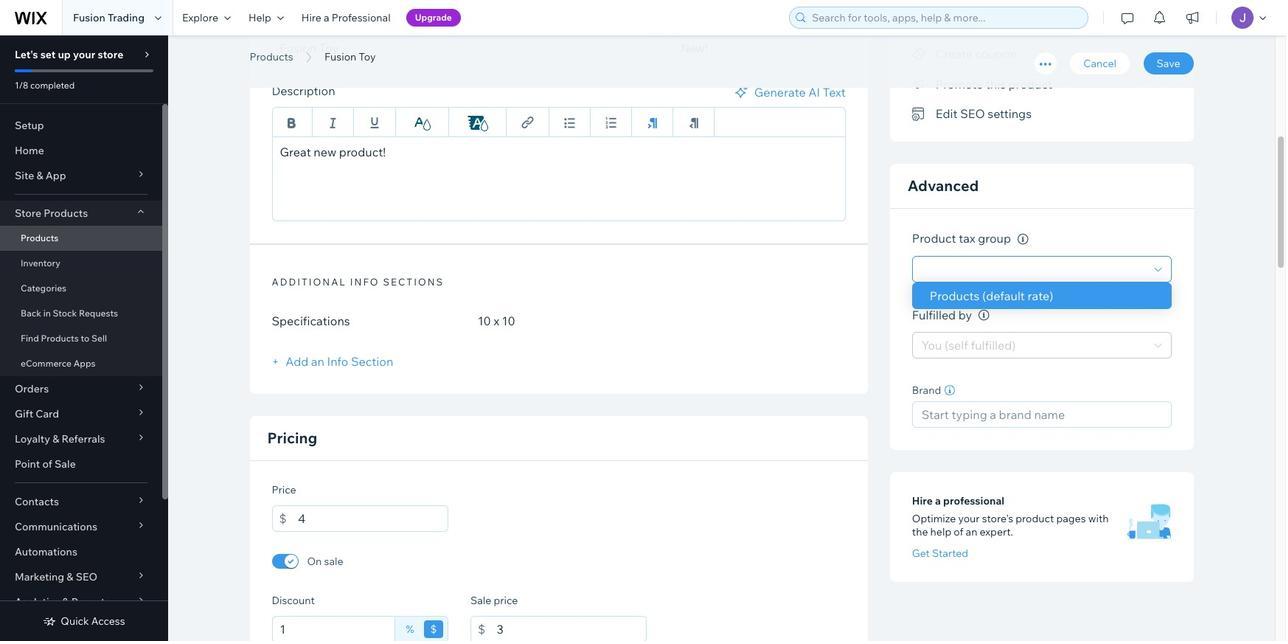 Task type: vqa. For each thing, say whether or not it's contained in the screenshot.
&
yes



Task type: describe. For each thing, give the bounding box(es) containing it.
a for professional
[[324, 11, 330, 24]]

brand
[[912, 384, 942, 397]]

sell
[[91, 333, 107, 344]]

with
[[1089, 512, 1109, 526]]

communications button
[[0, 514, 162, 539]]

edit
[[936, 106, 958, 121]]

categories
[[21, 283, 67, 294]]

Start typing a brand name field
[[918, 402, 1167, 428]]

seo settings image
[[912, 108, 927, 121]]

on
[[307, 555, 322, 568]]

fusion down hire a professional
[[325, 50, 357, 63]]

promote image
[[912, 78, 927, 91]]

create coupon button
[[912, 44, 1017, 65]]

gift card button
[[0, 401, 162, 426]]

add an info section
[[283, 354, 393, 369]]

fusion trading
[[73, 11, 145, 24]]

$ text field
[[497, 616, 647, 641]]

back in stock requests
[[21, 308, 118, 319]]

quick
[[61, 615, 89, 628]]

seo inside dropdown button
[[76, 570, 97, 584]]

additional
[[272, 276, 347, 288]]

requests
[[79, 308, 118, 319]]

generate ai text button
[[732, 83, 846, 101]]

your inside optimize your store's product pages with the help of an expert.
[[959, 512, 980, 526]]

product inside button
[[1009, 77, 1053, 91]]

cancel
[[1084, 57, 1117, 70]]

setup link
[[0, 113, 162, 138]]

expert.
[[980, 526, 1014, 539]]

point of sale
[[15, 457, 76, 471]]

app
[[46, 169, 66, 182]]

sale
[[324, 555, 343, 568]]

optimize
[[912, 512, 956, 526]]

fusion left trading
[[73, 11, 105, 24]]

this
[[986, 77, 1006, 91]]

professional
[[332, 11, 391, 24]]

discount
[[272, 594, 315, 607]]

products up inventory
[[21, 232, 59, 243]]

marketing & seo
[[15, 570, 97, 584]]

add
[[286, 354, 309, 369]]

Add a product name text field
[[272, 35, 647, 61]]

products up by
[[930, 288, 980, 303]]

hire a professional
[[912, 495, 1005, 508]]

pricing
[[267, 429, 317, 447]]

card
[[36, 407, 59, 421]]

ecommerce apps
[[21, 358, 96, 369]]

& for marketing
[[67, 570, 73, 584]]

group
[[978, 231, 1011, 246]]

automations
[[15, 545, 77, 558]]

hire a professional link
[[293, 0, 400, 35]]

analytics & reports
[[15, 595, 110, 609]]

2 horizontal spatial $
[[478, 622, 485, 637]]

2 10 from the left
[[502, 314, 515, 328]]

contacts button
[[0, 489, 162, 514]]

of inside optimize your store's product pages with the help of an expert.
[[954, 526, 964, 539]]

& for analytics
[[62, 595, 69, 609]]

inventory
[[21, 257, 60, 269]]

by
[[959, 308, 972, 322]]

0 vertical spatial an
[[311, 354, 325, 369]]

hire for hire a professional
[[912, 495, 933, 508]]

point of sale link
[[0, 452, 162, 477]]

save button
[[1144, 52, 1194, 75]]

completed
[[30, 80, 75, 91]]

promote this product button
[[912, 73, 1053, 94]]

cancel button
[[1071, 52, 1130, 75]]

product!
[[339, 145, 386, 159]]

product inside optimize your store's product pages with the help of an expert.
[[1016, 512, 1054, 526]]

automations link
[[0, 539, 162, 564]]

site & app
[[15, 169, 66, 182]]

store products
[[15, 207, 88, 220]]

home link
[[0, 138, 162, 163]]

pages
[[1057, 512, 1086, 526]]

get
[[912, 547, 930, 560]]

& for site
[[36, 169, 43, 182]]

home
[[15, 144, 44, 157]]

of inside 'link'
[[42, 457, 52, 471]]

false text field
[[272, 137, 846, 221]]

you (self fulfilled)
[[922, 338, 1016, 353]]

fusion toy form
[[168, 0, 1287, 641]]

Select box search field
[[923, 257, 1154, 282]]

analytics & reports button
[[0, 589, 162, 615]]

site
[[15, 169, 34, 182]]

fulfilled)
[[971, 338, 1016, 353]]

ecommerce apps link
[[0, 351, 162, 376]]

1/8 completed
[[15, 80, 75, 91]]

generate
[[754, 85, 806, 100]]

get started
[[912, 547, 969, 560]]

gift
[[15, 407, 33, 421]]

description
[[272, 83, 335, 98]]

Search for tools, apps, help & more... field
[[808, 7, 1084, 28]]

seo inside button
[[961, 106, 985, 121]]

sections
[[383, 276, 444, 288]]

sale inside fusion toy form
[[471, 594, 492, 607]]

ecommerce
[[21, 358, 72, 369]]

the
[[912, 526, 928, 539]]



Task type: locate. For each thing, give the bounding box(es) containing it.
explore
[[182, 11, 218, 24]]

$
[[279, 511, 287, 526], [478, 622, 485, 637], [430, 623, 437, 636]]

product tax group
[[912, 231, 1014, 246]]

a
[[324, 11, 330, 24], [936, 495, 941, 508]]

1 horizontal spatial info tooltip image
[[1018, 234, 1029, 245]]

& up 'analytics & reports'
[[67, 570, 73, 584]]

gift card
[[15, 407, 59, 421]]

a left the professional at top
[[324, 11, 330, 24]]

site & app button
[[0, 163, 162, 188]]

1 vertical spatial info tooltip image
[[979, 310, 990, 321]]

(default
[[983, 288, 1025, 303]]

great
[[280, 145, 311, 159]]

products link inside fusion toy form
[[242, 49, 301, 64]]

great new product!
[[280, 145, 386, 159]]

1 horizontal spatial products link
[[242, 49, 301, 64]]

your
[[73, 48, 95, 61], [959, 512, 980, 526]]

in
[[43, 308, 51, 319]]

price
[[494, 594, 518, 607]]

products down help button
[[250, 50, 293, 63]]

1 horizontal spatial of
[[954, 526, 964, 539]]

& up quick
[[62, 595, 69, 609]]

1 horizontal spatial your
[[959, 512, 980, 526]]

10 right x
[[502, 314, 515, 328]]

1 vertical spatial an
[[966, 526, 978, 539]]

0 horizontal spatial $
[[279, 511, 287, 526]]

your down professional
[[959, 512, 980, 526]]

$ down sale price
[[478, 622, 485, 637]]

None text field
[[272, 616, 395, 641]]

1 horizontal spatial sale
[[471, 594, 492, 607]]

orders
[[15, 382, 49, 395]]

0 vertical spatial seo
[[961, 106, 985, 121]]

contacts
[[15, 495, 59, 508]]

0 horizontal spatial of
[[42, 457, 52, 471]]

of right point
[[42, 457, 52, 471]]

loyalty & referrals
[[15, 432, 105, 446]]

1 vertical spatial products link
[[0, 226, 162, 251]]

quick access button
[[43, 615, 125, 628]]

0 horizontal spatial info tooltip image
[[979, 310, 990, 321]]

promote
[[936, 77, 984, 91]]

0 vertical spatial product
[[1009, 77, 1053, 91]]

text
[[823, 85, 846, 100]]

store
[[98, 48, 123, 61]]

& for loyalty
[[52, 432, 59, 446]]

products link inside sidebar 'element'
[[0, 226, 162, 251]]

to
[[81, 333, 89, 344]]

0 horizontal spatial seo
[[76, 570, 97, 584]]

1 vertical spatial your
[[959, 512, 980, 526]]

hire right help button
[[302, 11, 322, 24]]

products up 'ecommerce apps'
[[41, 333, 79, 344]]

0 horizontal spatial sale
[[55, 457, 76, 471]]

categories link
[[0, 276, 162, 301]]

trading
[[108, 11, 145, 24]]

you
[[922, 338, 942, 353]]

0 vertical spatial your
[[73, 48, 95, 61]]

10 x 10
[[478, 314, 515, 328]]

hire
[[302, 11, 322, 24], [912, 495, 933, 508]]

new!
[[681, 41, 708, 55]]

0 vertical spatial products link
[[242, 49, 301, 64]]

products (default rate)
[[930, 288, 1054, 303]]

info tooltip image right group
[[1018, 234, 1029, 245]]

1 horizontal spatial $
[[430, 623, 437, 636]]

0 vertical spatial hire
[[302, 11, 322, 24]]

get started link
[[912, 547, 969, 560]]

orders button
[[0, 376, 162, 401]]

& inside 'dropdown button'
[[52, 432, 59, 446]]

setup
[[15, 119, 44, 132]]

an left 'expert.'
[[966, 526, 978, 539]]

store's
[[982, 512, 1014, 526]]

section
[[351, 354, 393, 369]]

0 horizontal spatial hire
[[302, 11, 322, 24]]

add an info section link
[[272, 354, 393, 369]]

settings
[[988, 106, 1032, 121]]

a inside fusion toy form
[[936, 495, 941, 508]]

1 horizontal spatial a
[[936, 495, 941, 508]]

help
[[249, 11, 271, 24]]

find products to sell link
[[0, 326, 162, 351]]

back
[[21, 308, 41, 319]]

find
[[21, 333, 39, 344]]

product left pages
[[1016, 512, 1054, 526]]

sale inside point of sale 'link'
[[55, 457, 76, 471]]

marketing & seo button
[[0, 564, 162, 589]]

1 10 from the left
[[478, 314, 491, 328]]

sale left price
[[471, 594, 492, 607]]

1 vertical spatial product
[[1016, 512, 1054, 526]]

back in stock requests link
[[0, 301, 162, 326]]

an inside optimize your store's product pages with the help of an expert.
[[966, 526, 978, 539]]

&
[[36, 169, 43, 182], [52, 432, 59, 446], [67, 570, 73, 584], [62, 595, 69, 609]]

$ down 'price'
[[279, 511, 287, 526]]

loyalty & referrals button
[[0, 426, 162, 452]]

& inside "popup button"
[[36, 169, 43, 182]]

info tooltip image
[[1018, 234, 1029, 245], [979, 310, 990, 321]]

1 vertical spatial a
[[936, 495, 941, 508]]

info
[[327, 354, 348, 369]]

0 horizontal spatial an
[[311, 354, 325, 369]]

$ right %
[[430, 623, 437, 636]]

additional info sections
[[272, 276, 444, 288]]

& right loyalty
[[52, 432, 59, 446]]

0 vertical spatial info tooltip image
[[1018, 234, 1029, 245]]

None text field
[[298, 505, 449, 532]]

0 vertical spatial a
[[324, 11, 330, 24]]

0 horizontal spatial 10
[[478, 314, 491, 328]]

advanced
[[908, 177, 979, 195]]

edit seo settings button
[[912, 103, 1032, 124]]

1 vertical spatial hire
[[912, 495, 933, 508]]

1 vertical spatial seo
[[76, 570, 97, 584]]

products
[[250, 50, 293, 63], [44, 207, 88, 220], [21, 232, 59, 243], [930, 288, 980, 303], [41, 333, 79, 344]]

store
[[15, 207, 41, 220]]

1 horizontal spatial an
[[966, 526, 978, 539]]

tax
[[959, 231, 976, 246]]

your inside sidebar 'element'
[[73, 48, 95, 61]]

sale
[[55, 457, 76, 471], [471, 594, 492, 607]]

1 vertical spatial of
[[954, 526, 964, 539]]

of right help
[[954, 526, 964, 539]]

promote coupon image
[[912, 48, 927, 61]]

hire a professional
[[302, 11, 391, 24]]

fulfilled by
[[912, 308, 972, 322]]

a for professional
[[936, 495, 941, 508]]

help button
[[240, 0, 293, 35]]

seo up reports
[[76, 570, 97, 584]]

your right "up"
[[73, 48, 95, 61]]

point
[[15, 457, 40, 471]]

a up optimize
[[936, 495, 941, 508]]

1 horizontal spatial seo
[[961, 106, 985, 121]]

upgrade button
[[406, 9, 461, 27]]

ai
[[809, 85, 821, 100]]

product right this
[[1009, 77, 1053, 91]]

stock
[[53, 308, 77, 319]]

0 horizontal spatial products link
[[0, 226, 162, 251]]

1 horizontal spatial 10
[[502, 314, 515, 328]]

1 vertical spatial sale
[[471, 594, 492, 607]]

products right "store"
[[44, 207, 88, 220]]

%
[[406, 623, 414, 636]]

& right site
[[36, 169, 43, 182]]

new
[[314, 145, 337, 159]]

products inside popup button
[[44, 207, 88, 220]]

product
[[912, 231, 957, 246]]

fusion up description
[[250, 32, 334, 65]]

referrals
[[62, 432, 105, 446]]

0 vertical spatial of
[[42, 457, 52, 471]]

products link down help button
[[242, 49, 301, 64]]

hire inside fusion toy form
[[912, 495, 933, 508]]

specifications
[[272, 314, 350, 328]]

professional
[[944, 495, 1005, 508]]

0 horizontal spatial your
[[73, 48, 95, 61]]

price
[[272, 483, 296, 497]]

save
[[1157, 57, 1181, 70]]

0 horizontal spatial a
[[324, 11, 330, 24]]

sidebar element
[[0, 35, 168, 641]]

marketing
[[15, 570, 64, 584]]

seo right edit
[[961, 106, 985, 121]]

hire up optimize
[[912, 495, 933, 508]]

quick access
[[61, 615, 125, 628]]

products link down store products at the top left of page
[[0, 226, 162, 251]]

0 vertical spatial sale
[[55, 457, 76, 471]]

1 horizontal spatial hire
[[912, 495, 933, 508]]

an left info on the bottom left
[[311, 354, 325, 369]]

info
[[350, 276, 380, 288]]

generate ai text
[[754, 85, 846, 100]]

loyalty
[[15, 432, 50, 446]]

info tooltip image right by
[[979, 310, 990, 321]]

sale down loyalty & referrals
[[55, 457, 76, 471]]

sale price
[[471, 594, 518, 607]]

10 left x
[[478, 314, 491, 328]]

fusion toy
[[250, 32, 385, 65], [325, 50, 376, 63]]

hire for hire a professional
[[302, 11, 322, 24]]

rate)
[[1028, 288, 1054, 303]]

let's
[[15, 48, 38, 61]]

inventory link
[[0, 251, 162, 276]]



